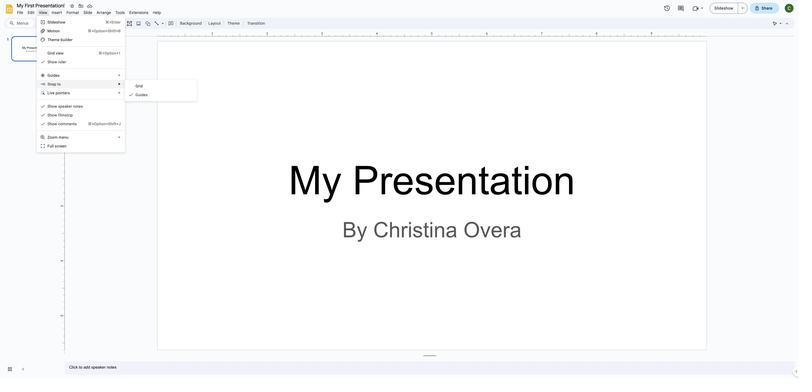 Task type: describe. For each thing, give the bounding box(es) containing it.
speaker
[[58, 104, 72, 109]]

r for id
[[138, 84, 140, 88]]

gui
[[47, 73, 53, 78]]

extensions
[[129, 10, 149, 15]]

► for es
[[118, 74, 121, 77]]

start slideshow (⌘+enter) image
[[742, 8, 744, 9]]

help
[[153, 10, 161, 15]]

arrange menu item
[[95, 9, 113, 16]]

format
[[66, 10, 79, 15]]

the m e builder
[[47, 38, 73, 42]]

f
[[58, 113, 60, 117]]

help menu item
[[151, 9, 163, 16]]

g for uides
[[136, 93, 138, 97]]

navigation inside application
[[0, 31, 60, 380]]

Menus field
[[7, 19, 34, 27]]

insert
[[52, 10, 62, 15]]

the
[[47, 38, 54, 42]]

⌘+enter
[[105, 20, 121, 24]]

menu bar inside 'menu bar' banner
[[15, 7, 163, 16]]

ilmstrip
[[60, 113, 73, 117]]

menu containing g
[[125, 80, 197, 101]]

⌘+option+shift+j element
[[81, 121, 121, 127]]

uler
[[60, 60, 66, 64]]

share button
[[750, 3, 780, 14]]

d
[[53, 73, 56, 78]]

n
[[73, 104, 75, 109]]

format menu item
[[64, 9, 81, 16]]

otes
[[75, 104, 83, 109]]

omments
[[60, 122, 77, 126]]

uides
[[138, 93, 148, 97]]

g r id
[[136, 84, 143, 88]]

zoom menu z element
[[47, 135, 70, 140]]

⌘+option+shift+b
[[88, 29, 121, 33]]

to
[[57, 82, 61, 86]]

insert menu item
[[49, 9, 64, 16]]

g for r
[[136, 84, 138, 88]]

snap
[[47, 82, 56, 86]]

ive
[[50, 91, 55, 95]]

r for uler
[[58, 60, 60, 64]]

slide menu item
[[81, 9, 95, 16]]

g rid view
[[47, 51, 64, 55]]

transition
[[247, 21, 265, 26]]

snap to x element
[[47, 82, 62, 86]]

show c omments
[[47, 122, 77, 126]]

show for show r uler
[[47, 60, 57, 64]]

arrange
[[97, 10, 111, 15]]

⌘+option+1 element
[[92, 50, 121, 56]]

layout button
[[207, 19, 223, 27]]

view menu item
[[37, 9, 49, 16]]

show f ilmstrip
[[47, 113, 73, 117]]

show r uler
[[47, 60, 66, 64]]

⌘+option+shift+b element
[[81, 28, 121, 34]]

snap to
[[47, 82, 61, 86]]

layout
[[208, 21, 221, 26]]

z
[[47, 135, 50, 140]]

e
[[57, 38, 60, 42]]

l ive pointers
[[47, 91, 70, 95]]

f u ll screen
[[47, 144, 67, 148]]

menu containing slideshow
[[35, 16, 125, 380]]

motion
[[47, 29, 60, 33]]

slideshow p element
[[47, 20, 67, 24]]

oom
[[50, 135, 58, 140]]

background
[[180, 21, 202, 26]]

shape image
[[145, 19, 151, 27]]

show speaker n otes
[[47, 104, 83, 109]]

menu bar banner
[[0, 0, 799, 380]]

insert image image
[[135, 19, 142, 27]]

tools menu item
[[113, 9, 127, 16]]

es
[[56, 73, 60, 78]]



Task type: locate. For each thing, give the bounding box(es) containing it.
slideshow inside "button"
[[715, 6, 734, 11]]

c
[[58, 122, 60, 126]]

edit
[[28, 10, 35, 15]]

theme button
[[225, 19, 242, 27]]

show filmstrip f element
[[47, 113, 74, 117]]

show for show speaker n otes
[[47, 104, 57, 109]]

show for show f ilmstrip
[[47, 113, 57, 117]]

guides d element
[[47, 73, 61, 78]]

slideshow
[[715, 6, 734, 11], [47, 20, 65, 24]]

0 horizontal spatial slideshow
[[47, 20, 65, 24]]

g for rid
[[47, 51, 50, 55]]

⌘+option+shift+j
[[88, 122, 121, 126]]

► left g r id at left top
[[118, 83, 121, 86]]

g uides
[[136, 93, 148, 97]]

live pointers l element
[[47, 91, 72, 95]]

g
[[47, 51, 50, 55], [136, 84, 138, 88], [136, 93, 138, 97]]

show
[[47, 60, 57, 64], [47, 104, 57, 109], [47, 113, 57, 117], [47, 122, 57, 126]]

► down ⌘+option+shift+j
[[118, 136, 121, 139]]

2 show from the top
[[47, 104, 57, 109]]

theme builder m element
[[47, 38, 74, 42]]

motion a element
[[47, 29, 61, 33]]

4 show from the top
[[47, 122, 57, 126]]

slideshow button
[[710, 3, 738, 14]]

file
[[17, 10, 23, 15]]

r up g uides
[[138, 84, 140, 88]]

show left 'f'
[[47, 113, 57, 117]]

share
[[762, 6, 773, 11]]

background button
[[178, 19, 204, 27]]

g left view
[[47, 51, 50, 55]]

slideshow for slideshow "button"
[[715, 6, 734, 11]]

► left g uides
[[118, 91, 121, 94]]

show up show f ilmstrip
[[47, 104, 57, 109]]

gui d es
[[47, 73, 60, 78]]

show comments c element
[[47, 122, 79, 126]]

show for show c omments
[[47, 122, 57, 126]]

Star checkbox
[[68, 2, 76, 10]]

► for l ive pointers
[[118, 91, 121, 94]]

g left id
[[136, 84, 138, 88]]

menu bar
[[15, 7, 163, 16]]

show speaker notes n element
[[47, 104, 85, 109]]

menu bar containing file
[[15, 7, 163, 16]]

0 vertical spatial r
[[58, 60, 60, 64]]

show ruler r element
[[47, 60, 68, 64]]

g down g r id at left top
[[136, 93, 138, 97]]

z oom menu
[[47, 135, 69, 140]]

screen
[[55, 144, 67, 148]]

slideshow up motion a element
[[47, 20, 65, 24]]

⌘+option+1
[[98, 51, 121, 55]]

► for z oom menu
[[118, 136, 121, 139]]

r
[[58, 60, 60, 64], [138, 84, 140, 88]]

l
[[47, 91, 50, 95]]

full screen u element
[[47, 144, 68, 148]]

1 horizontal spatial slideshow
[[715, 6, 734, 11]]

Rename text field
[[15, 2, 68, 9]]

1 vertical spatial slideshow
[[47, 20, 65, 24]]

3 ► from the top
[[118, 91, 121, 94]]

►
[[118, 74, 121, 77], [118, 83, 121, 86], [118, 91, 121, 94], [118, 136, 121, 139]]

1 vertical spatial r
[[138, 84, 140, 88]]

2 ► from the top
[[118, 83, 121, 86]]

guides g element
[[136, 93, 149, 97]]

select line image
[[160, 20, 164, 22]]

edit menu item
[[25, 9, 37, 16]]

0 horizontal spatial r
[[58, 60, 60, 64]]

application
[[0, 0, 799, 380]]

menu
[[59, 135, 69, 140]]

show down rid
[[47, 60, 57, 64]]

theme
[[227, 21, 240, 26]]

slideshow left start slideshow (⌘+enter) icon
[[715, 6, 734, 11]]

mode and view toolbar
[[771, 18, 792, 29]]

view
[[39, 10, 47, 15]]

extensions menu item
[[127, 9, 151, 16]]

0 vertical spatial slideshow
[[715, 6, 734, 11]]

grid view g element
[[47, 51, 65, 55]]

u
[[50, 144, 52, 148]]

tools
[[116, 10, 125, 15]]

slide
[[84, 10, 92, 15]]

0 vertical spatial g
[[47, 51, 50, 55]]

1 horizontal spatial r
[[138, 84, 140, 88]]

1 show from the top
[[47, 60, 57, 64]]

grid r element
[[136, 84, 144, 88]]

2 vertical spatial g
[[136, 93, 138, 97]]

4 ► from the top
[[118, 136, 121, 139]]

slideshow for slideshow p element
[[47, 20, 65, 24]]

builder
[[61, 38, 73, 42]]

transition button
[[245, 19, 268, 27]]

► down ⌘+option+1
[[118, 74, 121, 77]]

rid
[[50, 51, 55, 55]]

1 vertical spatial g
[[136, 84, 138, 88]]

view
[[56, 51, 64, 55]]

m
[[54, 38, 57, 42]]

file menu item
[[15, 9, 25, 16]]

ll
[[52, 144, 54, 148]]

main toolbar
[[34, 19, 268, 27]]

3 show from the top
[[47, 113, 57, 117]]

application containing slideshow
[[0, 0, 799, 380]]

⌘+enter element
[[99, 19, 121, 25]]

id
[[140, 84, 143, 88]]

pointers
[[56, 91, 70, 95]]

r down view
[[58, 60, 60, 64]]

show left c
[[47, 122, 57, 126]]

menu
[[35, 16, 125, 380], [125, 80, 197, 101]]

f
[[47, 144, 50, 148]]

1 ► from the top
[[118, 74, 121, 77]]

navigation
[[0, 31, 60, 380]]



Task type: vqa. For each thing, say whether or not it's contained in the screenshot.
ALL
no



